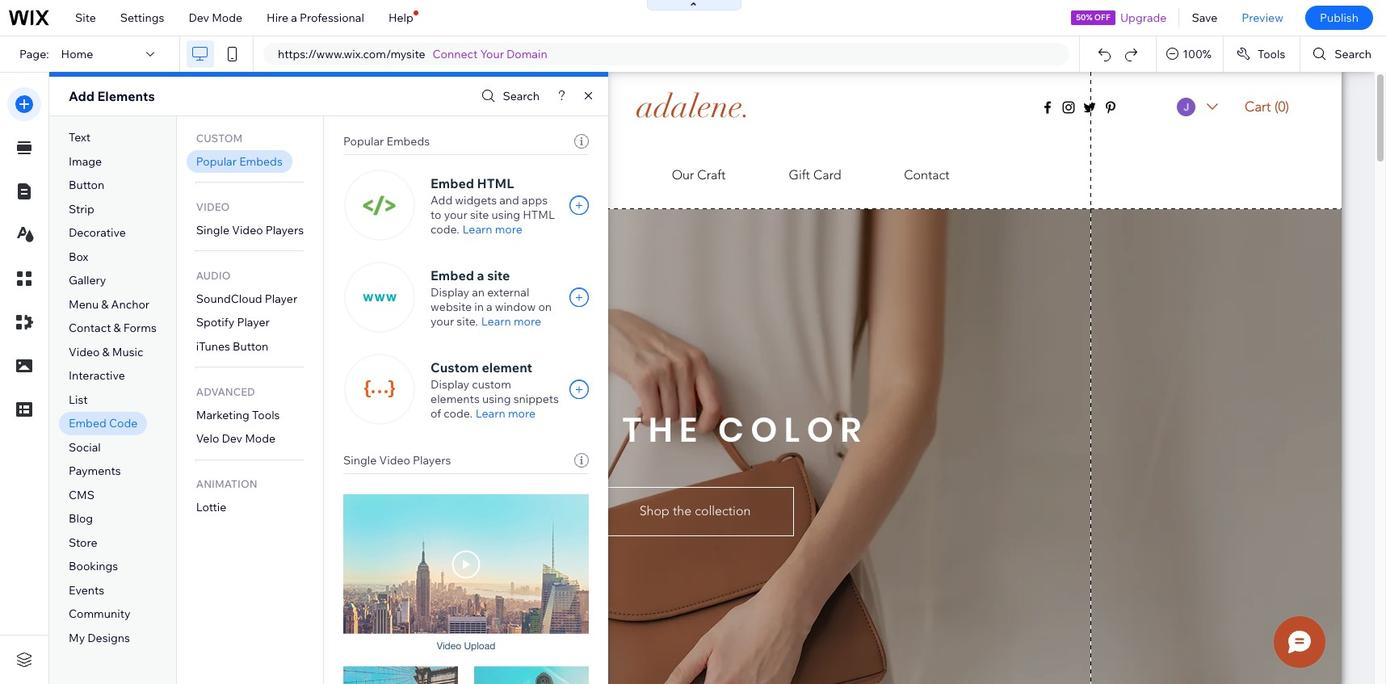Task type: locate. For each thing, give the bounding box(es) containing it.
0 horizontal spatial custom
[[196, 132, 243, 144]]

0 vertical spatial player
[[265, 292, 298, 306]]

more down custom
[[508, 406, 536, 421]]

spotify
[[196, 315, 235, 330]]

text
[[69, 130, 91, 145]]

button down spotify player
[[233, 339, 269, 354]]

100% button
[[1157, 36, 1223, 72]]

display inside display an external website in a window on your site.
[[431, 285, 470, 300]]

marketing tools
[[196, 408, 280, 422]]

of
[[431, 406, 441, 421]]

your left site.
[[431, 314, 454, 329]]

2 horizontal spatial a
[[487, 300, 493, 314]]

0 vertical spatial learn more
[[463, 222, 523, 237]]

0 horizontal spatial single video players
[[196, 223, 304, 237]]

embed
[[431, 175, 474, 192], [431, 267, 474, 284], [69, 416, 106, 431]]

video for video & music
[[69, 345, 100, 359]]

embed for embed a site
[[431, 267, 474, 284]]

dev right settings on the left top of the page
[[189, 11, 209, 25]]

using inside display custom elements using snippets of code.
[[482, 392, 511, 406]]

0 horizontal spatial dev
[[189, 11, 209, 25]]

html inside add widgets and apps to your site using html code.
[[523, 208, 555, 222]]

custom
[[196, 132, 243, 144], [431, 360, 479, 376]]

2 vertical spatial learn more
[[476, 406, 536, 421]]

tools down preview button
[[1258, 47, 1286, 61]]

learn down widgets on the left top
[[463, 222, 493, 237]]

display down embed a site at the left
[[431, 285, 470, 300]]

player
[[265, 292, 298, 306], [237, 315, 270, 330]]

0 horizontal spatial embeds
[[239, 154, 283, 169]]

0 vertical spatial display
[[431, 285, 470, 300]]

1 vertical spatial player
[[237, 315, 270, 330]]

1 display from the top
[[431, 285, 470, 300]]

1 vertical spatial learn more button
[[481, 314, 541, 329]]

0 vertical spatial embeds
[[387, 134, 430, 149]]

dev
[[189, 11, 209, 25], [222, 432, 242, 446]]

site inside add widgets and apps to your site using html code.
[[470, 208, 489, 222]]

player down soundcloud player at left
[[237, 315, 270, 330]]

1 horizontal spatial embeds
[[387, 134, 430, 149]]

1 horizontal spatial popular
[[343, 134, 384, 149]]

decorative
[[69, 226, 126, 240]]

learn more
[[463, 222, 523, 237], [481, 314, 541, 329], [476, 406, 536, 421]]

1 vertical spatial learn more
[[481, 314, 541, 329]]

more
[[495, 222, 523, 237], [514, 314, 541, 329], [508, 406, 536, 421]]

1 horizontal spatial single
[[343, 453, 377, 468]]

100%
[[1183, 47, 1212, 61]]

video
[[196, 200, 230, 213], [232, 223, 263, 237], [69, 345, 100, 359], [379, 453, 410, 468], [437, 641, 461, 652]]

html
[[477, 175, 514, 192], [523, 208, 555, 222]]

1 vertical spatial custom
[[431, 360, 479, 376]]

1 vertical spatial single video players
[[343, 453, 451, 468]]

& left music
[[102, 345, 110, 359]]

0 horizontal spatial single
[[196, 223, 230, 237]]

music
[[112, 345, 143, 359]]

forms
[[123, 321, 157, 336]]

2 vertical spatial learn
[[476, 406, 506, 421]]

add for add elements
[[69, 88, 94, 104]]

search button down the your
[[478, 84, 540, 108]]

learn down custom
[[476, 406, 506, 421]]

1 vertical spatial button
[[233, 339, 269, 354]]

elements
[[97, 88, 155, 104]]

tools button
[[1224, 36, 1300, 72]]

display inside display custom elements using snippets of code.
[[431, 377, 470, 392]]

learn more button down external
[[481, 314, 541, 329]]

0 vertical spatial a
[[291, 11, 297, 25]]

0 vertical spatial dev
[[189, 11, 209, 25]]

tools up velo dev mode
[[252, 408, 280, 422]]

embeds
[[387, 134, 430, 149], [239, 154, 283, 169]]

a
[[291, 11, 297, 25], [477, 267, 484, 284], [487, 300, 493, 314]]

0 horizontal spatial players
[[266, 223, 304, 237]]

1 vertical spatial code.
[[444, 406, 473, 421]]

0 vertical spatial add
[[69, 88, 94, 104]]

player right soundcloud at the left top of the page
[[265, 292, 298, 306]]

learn more down custom
[[476, 406, 536, 421]]

html right and
[[523, 208, 555, 222]]

1 horizontal spatial add
[[431, 193, 453, 208]]

0 vertical spatial more
[[495, 222, 523, 237]]

1 vertical spatial popular embeds
[[196, 154, 283, 169]]

audio
[[196, 269, 231, 282]]

using inside add widgets and apps to your site using html code.
[[492, 208, 521, 222]]

0 vertical spatial using
[[492, 208, 521, 222]]

0 vertical spatial site
[[470, 208, 489, 222]]

search
[[1335, 47, 1372, 61], [503, 89, 540, 103]]

video for video upload
[[437, 641, 461, 652]]

1 horizontal spatial dev
[[222, 432, 242, 446]]

website
[[431, 300, 472, 314]]

0 horizontal spatial html
[[477, 175, 514, 192]]

0 vertical spatial popular embeds
[[343, 134, 430, 149]]

1 vertical spatial display
[[431, 377, 470, 392]]

players down the of
[[413, 453, 451, 468]]

1 horizontal spatial mode
[[245, 432, 276, 446]]

1 vertical spatial single
[[343, 453, 377, 468]]

strip
[[69, 202, 94, 216]]

mode left hire
[[212, 11, 242, 25]]

using left apps
[[492, 208, 521, 222]]

2 vertical spatial learn more button
[[476, 406, 536, 421]]

display an external website in a window on your site.
[[431, 285, 552, 329]]

1 vertical spatial &
[[114, 321, 121, 336]]

a right hire
[[291, 11, 297, 25]]

players
[[266, 223, 304, 237], [413, 453, 451, 468]]

a up an
[[477, 267, 484, 284]]

1 vertical spatial html
[[523, 208, 555, 222]]

& right menu
[[101, 297, 109, 312]]

2 display from the top
[[431, 377, 470, 392]]

your
[[444, 208, 468, 222], [431, 314, 454, 329]]

embed html
[[431, 175, 514, 192]]

embed up widgets on the left top
[[431, 175, 474, 192]]

0 vertical spatial mode
[[212, 11, 242, 25]]

1 horizontal spatial single video players
[[343, 453, 451, 468]]

0 horizontal spatial search
[[503, 89, 540, 103]]

1 vertical spatial tools
[[252, 408, 280, 422]]

2 vertical spatial &
[[102, 345, 110, 359]]

animation
[[196, 478, 257, 491]]

more for embed html
[[495, 222, 523, 237]]

2 vertical spatial a
[[487, 300, 493, 314]]

embed up the social
[[69, 416, 106, 431]]

custom for custom element
[[431, 360, 479, 376]]

1 vertical spatial search button
[[478, 84, 540, 108]]

1 vertical spatial a
[[477, 267, 484, 284]]

0 horizontal spatial popular embeds
[[196, 154, 283, 169]]

embed code
[[69, 416, 138, 431]]

0 vertical spatial learn more button
[[463, 222, 523, 237]]

dev right velo
[[222, 432, 242, 446]]

snippets
[[514, 392, 559, 406]]

using down element
[[482, 392, 511, 406]]

0 vertical spatial search button
[[1301, 36, 1387, 72]]

popular
[[343, 134, 384, 149], [196, 154, 237, 169]]

0 horizontal spatial tools
[[252, 408, 280, 422]]

0 vertical spatial embed
[[431, 175, 474, 192]]

learn more button
[[463, 222, 523, 237], [481, 314, 541, 329], [476, 406, 536, 421]]

your right the to
[[444, 208, 468, 222]]

search down publish
[[1335, 47, 1372, 61]]

& left forms
[[114, 321, 121, 336]]

mode
[[212, 11, 242, 25], [245, 432, 276, 446]]

1 vertical spatial search
[[503, 89, 540, 103]]

search down domain
[[503, 89, 540, 103]]

1 vertical spatial more
[[514, 314, 541, 329]]

velo dev mode
[[196, 432, 276, 446]]

https://www.wix.com/mysite
[[278, 47, 425, 61]]

0 vertical spatial code.
[[431, 222, 460, 237]]

50%
[[1076, 12, 1093, 23]]

1 vertical spatial add
[[431, 193, 453, 208]]

hire a professional
[[267, 11, 364, 25]]

0 horizontal spatial a
[[291, 11, 297, 25]]

and
[[500, 193, 520, 208]]

single video players down the of
[[343, 453, 451, 468]]

0 horizontal spatial button
[[69, 178, 104, 192]]

upgrade
[[1121, 11, 1167, 25]]

to
[[431, 208, 442, 222]]

0 vertical spatial custom
[[196, 132, 243, 144]]

1 horizontal spatial custom
[[431, 360, 479, 376]]

gallery
[[69, 273, 106, 288]]

button down "image"
[[69, 178, 104, 192]]

code
[[109, 416, 138, 431]]

learn more down widgets on the left top
[[463, 222, 523, 237]]

1 horizontal spatial a
[[477, 267, 484, 284]]

2 vertical spatial embed
[[69, 416, 106, 431]]

mode down marketing tools
[[245, 432, 276, 446]]

learn more for embed html
[[463, 222, 523, 237]]

1 vertical spatial embed
[[431, 267, 474, 284]]

search button down publish
[[1301, 36, 1387, 72]]

a right the in
[[487, 300, 493, 314]]

more down external
[[514, 314, 541, 329]]

0 vertical spatial button
[[69, 178, 104, 192]]

1 horizontal spatial html
[[523, 208, 555, 222]]

site up external
[[487, 267, 510, 284]]

tools
[[1258, 47, 1286, 61], [252, 408, 280, 422]]

search button
[[1301, 36, 1387, 72], [478, 84, 540, 108]]

display up the of
[[431, 377, 470, 392]]

1 vertical spatial your
[[431, 314, 454, 329]]

blog
[[69, 512, 93, 526]]

players up soundcloud player at left
[[266, 223, 304, 237]]

connect
[[433, 47, 478, 61]]

professional
[[300, 11, 364, 25]]

1 vertical spatial site
[[487, 267, 510, 284]]

upload
[[464, 641, 496, 652]]

add left widgets on the left top
[[431, 193, 453, 208]]

single video players up 'audio'
[[196, 223, 304, 237]]

single video players
[[196, 223, 304, 237], [343, 453, 451, 468]]

1 horizontal spatial tools
[[1258, 47, 1286, 61]]

learn more button for embed a site
[[481, 314, 541, 329]]

video & music
[[69, 345, 143, 359]]

box
[[69, 249, 88, 264]]

0 vertical spatial your
[[444, 208, 468, 222]]

add inside add widgets and apps to your site using html code.
[[431, 193, 453, 208]]

0 horizontal spatial mode
[[212, 11, 242, 25]]

a for professional
[[291, 11, 297, 25]]

0 vertical spatial learn
[[463, 222, 493, 237]]

code. inside add widgets and apps to your site using html code.
[[431, 222, 460, 237]]

learn
[[463, 222, 493, 237], [481, 314, 511, 329], [476, 406, 506, 421]]

learn more button down widgets on the left top
[[463, 222, 523, 237]]

0 horizontal spatial search button
[[478, 84, 540, 108]]

code. down widgets on the left top
[[431, 222, 460, 237]]

bookings
[[69, 560, 118, 574]]

1 vertical spatial learn
[[481, 314, 511, 329]]

add up the text in the left of the page
[[69, 88, 94, 104]]

code. inside display custom elements using snippets of code.
[[444, 406, 473, 421]]

0 horizontal spatial popular
[[196, 154, 237, 169]]

0 vertical spatial &
[[101, 297, 109, 312]]

add
[[69, 88, 94, 104], [431, 193, 453, 208]]

code. right the of
[[444, 406, 473, 421]]

learn more down external
[[481, 314, 541, 329]]

2 vertical spatial more
[[508, 406, 536, 421]]

your inside add widgets and apps to your site using html code.
[[444, 208, 468, 222]]

more down and
[[495, 222, 523, 237]]

menu & anchor
[[69, 297, 150, 312]]

0 vertical spatial single video players
[[196, 223, 304, 237]]

marketing
[[196, 408, 250, 422]]

embed up an
[[431, 267, 474, 284]]

0 horizontal spatial add
[[69, 88, 94, 104]]

1 horizontal spatial players
[[413, 453, 451, 468]]

learn right site.
[[481, 314, 511, 329]]

1 vertical spatial using
[[482, 392, 511, 406]]

site down embed html
[[470, 208, 489, 222]]

0 vertical spatial tools
[[1258, 47, 1286, 61]]

video upload
[[437, 641, 496, 652]]

learn more button down custom
[[476, 406, 536, 421]]

html up and
[[477, 175, 514, 192]]

single
[[196, 223, 230, 237], [343, 453, 377, 468]]

1 horizontal spatial search
[[1335, 47, 1372, 61]]

publish
[[1320, 11, 1359, 25]]

0 vertical spatial html
[[477, 175, 514, 192]]



Task type: vqa. For each thing, say whether or not it's contained in the screenshot.
topmost Search
yes



Task type: describe. For each thing, give the bounding box(es) containing it.
contact
[[69, 321, 111, 336]]

list
[[69, 393, 88, 407]]

your
[[480, 47, 504, 61]]

learn for html
[[463, 222, 493, 237]]

domain
[[507, 47, 548, 61]]

elements
[[431, 392, 480, 406]]

store
[[69, 536, 97, 550]]

soundcloud
[[196, 292, 262, 306]]

cms
[[69, 488, 95, 503]]

& for menu
[[101, 297, 109, 312]]

events
[[69, 583, 104, 598]]

image
[[69, 154, 102, 169]]

social
[[69, 440, 101, 455]]

dev mode
[[189, 11, 242, 25]]

& for contact
[[114, 321, 121, 336]]

& for video
[[102, 345, 110, 359]]

0 vertical spatial players
[[266, 223, 304, 237]]

save button
[[1180, 0, 1230, 36]]

1 vertical spatial players
[[413, 453, 451, 468]]

embed for embed code
[[69, 416, 106, 431]]

interactive
[[69, 369, 125, 383]]

learn more for embed a site
[[481, 314, 541, 329]]

custom for custom
[[196, 132, 243, 144]]

home
[[61, 47, 93, 61]]

1 vertical spatial mode
[[245, 432, 276, 446]]

anchor
[[111, 297, 150, 312]]

add for add widgets and apps to your site using html code.
[[431, 193, 453, 208]]

player for spotify player
[[237, 315, 270, 330]]

1 vertical spatial dev
[[222, 432, 242, 446]]

apps
[[522, 193, 548, 208]]

video for video
[[196, 200, 230, 213]]

soundcloud player
[[196, 292, 298, 306]]

contact & forms
[[69, 321, 157, 336]]

display custom elements using snippets of code.
[[431, 377, 559, 421]]

save
[[1192, 11, 1218, 25]]

help
[[389, 11, 414, 25]]

1 vertical spatial embeds
[[239, 154, 283, 169]]

window
[[495, 300, 536, 314]]

a for site
[[477, 267, 484, 284]]

more for embed a site
[[514, 314, 541, 329]]

element
[[482, 360, 532, 376]]

custom
[[472, 377, 511, 392]]

learn for element
[[476, 406, 506, 421]]

embed for embed html
[[431, 175, 474, 192]]

0 vertical spatial search
[[1335, 47, 1372, 61]]

my designs
[[69, 631, 130, 646]]

1 horizontal spatial search button
[[1301, 36, 1387, 72]]

tools inside button
[[1258, 47, 1286, 61]]

on
[[538, 300, 552, 314]]

velo
[[196, 432, 219, 446]]

site
[[75, 11, 96, 25]]

payments
[[69, 464, 121, 479]]

menu
[[69, 297, 99, 312]]

publish button
[[1306, 6, 1374, 30]]

site.
[[457, 314, 478, 329]]

1 vertical spatial popular
[[196, 154, 237, 169]]

lottie
[[196, 500, 227, 515]]

learn more for custom element
[[476, 406, 536, 421]]

my
[[69, 631, 85, 646]]

spotify player
[[196, 315, 270, 330]]

an
[[472, 285, 485, 300]]

preview
[[1242, 11, 1284, 25]]

hire
[[267, 11, 289, 25]]

0 vertical spatial popular
[[343, 134, 384, 149]]

more for custom element
[[508, 406, 536, 421]]

player for soundcloud player
[[265, 292, 298, 306]]

widgets
[[455, 193, 497, 208]]

designs
[[88, 631, 130, 646]]

preview button
[[1230, 0, 1296, 36]]

learn more button for embed html
[[463, 222, 523, 237]]

embed a site
[[431, 267, 510, 284]]

off
[[1095, 12, 1111, 23]]

itunes
[[196, 339, 230, 354]]

advanced
[[196, 385, 255, 398]]

itunes button
[[196, 339, 269, 354]]

display for custom element
[[431, 377, 470, 392]]

learn more button for custom element
[[476, 406, 536, 421]]

add widgets and apps to your site using html code.
[[431, 193, 555, 237]]

https://www.wix.com/mysite connect your domain
[[278, 47, 548, 61]]

display for embed a site
[[431, 285, 470, 300]]

community
[[69, 607, 131, 622]]

learn for a
[[481, 314, 511, 329]]

your inside display an external website in a window on your site.
[[431, 314, 454, 329]]

1 horizontal spatial popular embeds
[[343, 134, 430, 149]]

custom element
[[431, 360, 532, 376]]

add elements
[[69, 88, 155, 104]]

external
[[487, 285, 530, 300]]

0 vertical spatial single
[[196, 223, 230, 237]]

in
[[475, 300, 484, 314]]

50% off
[[1076, 12, 1111, 23]]

1 horizontal spatial button
[[233, 339, 269, 354]]

a inside display an external website in a window on your site.
[[487, 300, 493, 314]]

settings
[[120, 11, 164, 25]]



